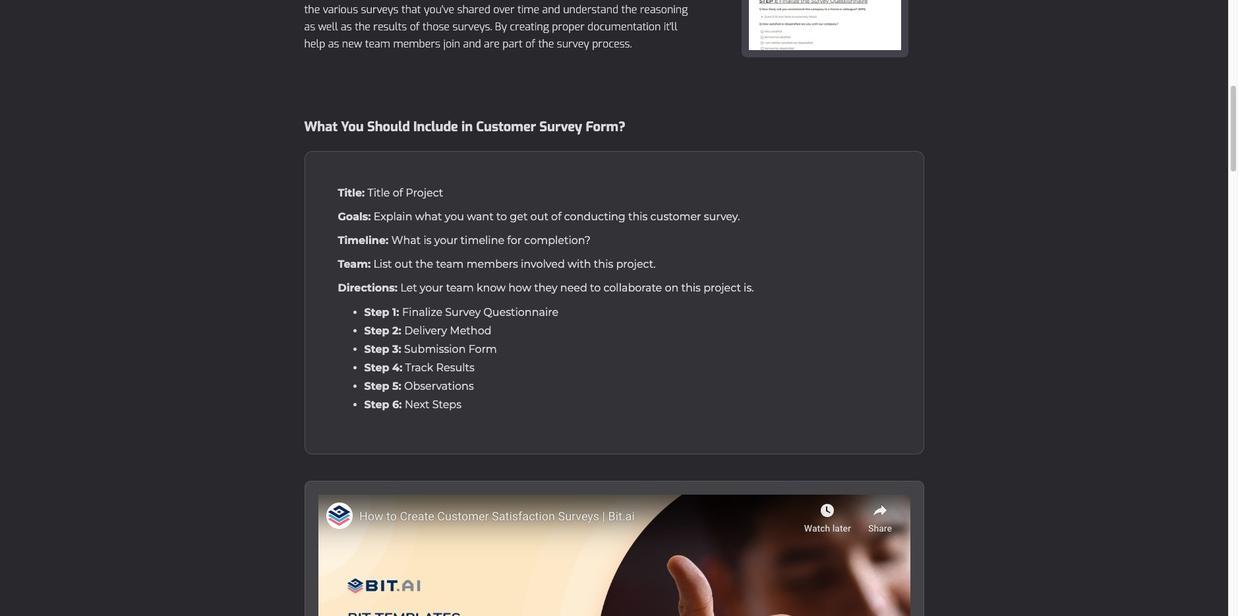 Task type: describe. For each thing, give the bounding box(es) containing it.
they
[[534, 282, 558, 294]]

1 vertical spatial of
[[551, 211, 562, 223]]

customer
[[476, 118, 536, 136]]

customer
[[651, 211, 701, 223]]

directions:
[[338, 282, 398, 294]]

next
[[405, 399, 430, 411]]

4 step from the top
[[364, 362, 390, 374]]

project
[[704, 282, 741, 294]]

1:
[[392, 306, 399, 319]]

you
[[341, 118, 364, 136]]

0 vertical spatial out
[[531, 211, 549, 223]]

goals:
[[338, 211, 371, 223]]

survey.
[[704, 211, 740, 223]]

1 horizontal spatial survey
[[540, 118, 583, 136]]

observations
[[404, 380, 474, 393]]

for
[[507, 234, 522, 247]]

include
[[414, 118, 458, 136]]

what you should include in customer survey form?
[[304, 118, 626, 136]]

timeline: what is your timeline for completion?
[[338, 234, 591, 247]]

0 vertical spatial to
[[497, 211, 507, 223]]

finalize
[[402, 306, 443, 319]]

project
[[406, 187, 443, 199]]

timeline
[[461, 234, 505, 247]]

1 vertical spatial your
[[420, 282, 444, 294]]

list containing step 1:
[[338, 304, 891, 414]]

on
[[665, 282, 679, 294]]

1 horizontal spatial what
[[392, 234, 421, 247]]

track
[[405, 362, 433, 374]]

how
[[509, 282, 532, 294]]

title
[[368, 187, 390, 199]]

1 vertical spatial to
[[590, 282, 601, 294]]

0 horizontal spatial this
[[594, 258, 614, 271]]

6:
[[392, 399, 402, 411]]

method
[[450, 325, 492, 337]]

is
[[424, 234, 432, 247]]

3 step from the top
[[364, 343, 390, 356]]

5:
[[392, 380, 402, 393]]

involved
[[521, 258, 565, 271]]

is.
[[744, 282, 754, 294]]

delivery
[[404, 325, 447, 337]]

let
[[400, 282, 417, 294]]



Task type: locate. For each thing, give the bounding box(es) containing it.
1 step from the top
[[364, 306, 390, 319]]

list
[[338, 304, 891, 414]]

to right need
[[590, 282, 601, 294]]

0 horizontal spatial to
[[497, 211, 507, 223]]

step 1: finalize survey questionnaire step 2: delivery method step 3: submission form step 4: track results step 5: observations step 6: next steps
[[364, 306, 559, 411]]

1 horizontal spatial this
[[629, 211, 648, 223]]

1 horizontal spatial to
[[590, 282, 601, 294]]

1 horizontal spatial of
[[551, 211, 562, 223]]

results
[[436, 362, 475, 374]]

get
[[510, 211, 528, 223]]

team right the
[[436, 258, 464, 271]]

your right let
[[420, 282, 444, 294]]

step left 5:
[[364, 380, 390, 393]]

to left get
[[497, 211, 507, 223]]

your
[[435, 234, 458, 247], [420, 282, 444, 294]]

conducting
[[564, 211, 626, 223]]

members
[[467, 258, 518, 271]]

step left 3:
[[364, 343, 390, 356]]

0 horizontal spatial survey
[[445, 306, 481, 319]]

steps
[[432, 399, 462, 411]]

0 horizontal spatial what
[[304, 118, 338, 136]]

what
[[304, 118, 338, 136], [392, 234, 421, 247]]

4:
[[392, 362, 403, 374]]

team
[[436, 258, 464, 271], [446, 282, 474, 294]]

of
[[393, 187, 403, 199], [551, 211, 562, 223]]

submission
[[404, 343, 466, 356]]

team:
[[338, 258, 371, 271]]

survey inside step 1: finalize survey questionnaire step 2: delivery method step 3: submission form step 4: track results step 5: observations step 6: next steps
[[445, 306, 481, 319]]

out left the
[[395, 258, 413, 271]]

1 horizontal spatial out
[[531, 211, 549, 223]]

with
[[568, 258, 591, 271]]

0 vertical spatial survey
[[540, 118, 583, 136]]

this right with
[[594, 258, 614, 271]]

directions: let your team know how they need to collaborate on this project is.
[[338, 282, 754, 294]]

your right is on the left of page
[[435, 234, 458, 247]]

0 horizontal spatial of
[[393, 187, 403, 199]]

timeline:
[[338, 234, 389, 247]]

2:
[[392, 325, 401, 337]]

step left 6:
[[364, 399, 390, 411]]

project.
[[616, 258, 656, 271]]

explain
[[374, 211, 413, 223]]

this
[[629, 211, 648, 223], [594, 258, 614, 271], [682, 282, 701, 294]]

what left is on the left of page
[[392, 234, 421, 247]]

what left the you
[[304, 118, 338, 136]]

team left know
[[446, 282, 474, 294]]

collaborate
[[604, 282, 662, 294]]

0 vertical spatial your
[[435, 234, 458, 247]]

2 vertical spatial this
[[682, 282, 701, 294]]

step left 1:
[[364, 306, 390, 319]]

you
[[445, 211, 464, 223]]

0 vertical spatial team
[[436, 258, 464, 271]]

step
[[364, 306, 390, 319], [364, 325, 390, 337], [364, 343, 390, 356], [364, 362, 390, 374], [364, 380, 390, 393], [364, 399, 390, 411]]

to
[[497, 211, 507, 223], [590, 282, 601, 294]]

1 vertical spatial team
[[446, 282, 474, 294]]

3:
[[392, 343, 402, 356]]

title: title of project
[[338, 187, 443, 199]]

list
[[374, 258, 392, 271]]

1 vertical spatial this
[[594, 258, 614, 271]]

need
[[561, 282, 588, 294]]

0 vertical spatial this
[[629, 211, 648, 223]]

form
[[469, 343, 497, 356]]

out
[[531, 211, 549, 223], [395, 258, 413, 271]]

of right title on the left of the page
[[393, 187, 403, 199]]

6 step from the top
[[364, 399, 390, 411]]

in
[[462, 118, 473, 136]]

2 horizontal spatial this
[[682, 282, 701, 294]]

questionnaire
[[484, 306, 559, 319]]

0 vertical spatial of
[[393, 187, 403, 199]]

the
[[416, 258, 433, 271]]

this right on
[[682, 282, 701, 294]]

1 vertical spatial survey
[[445, 306, 481, 319]]

2 step from the top
[[364, 325, 390, 337]]

1 vertical spatial what
[[392, 234, 421, 247]]

this left customer
[[629, 211, 648, 223]]

form?
[[586, 118, 626, 136]]

want
[[467, 211, 494, 223]]

step left 2: on the bottom of the page
[[364, 325, 390, 337]]

title:
[[338, 187, 365, 199]]

should
[[367, 118, 410, 136]]

survey up method
[[445, 306, 481, 319]]

survey left form?
[[540, 118, 583, 136]]

team: list out the team members involved with this project.
[[338, 258, 656, 271]]

0 vertical spatial what
[[304, 118, 338, 136]]

know
[[477, 282, 506, 294]]

what
[[415, 211, 442, 223]]

survey
[[540, 118, 583, 136], [445, 306, 481, 319]]

completion?
[[525, 234, 591, 247]]

0 horizontal spatial out
[[395, 258, 413, 271]]

of up completion?
[[551, 211, 562, 223]]

goals: explain what you want to get out of conducting this customer survey.
[[338, 211, 740, 223]]

out right get
[[531, 211, 549, 223]]

step left 4:
[[364, 362, 390, 374]]

5 step from the top
[[364, 380, 390, 393]]

1 vertical spatial out
[[395, 258, 413, 271]]



Task type: vqa. For each thing, say whether or not it's contained in the screenshot.
the your
yes



